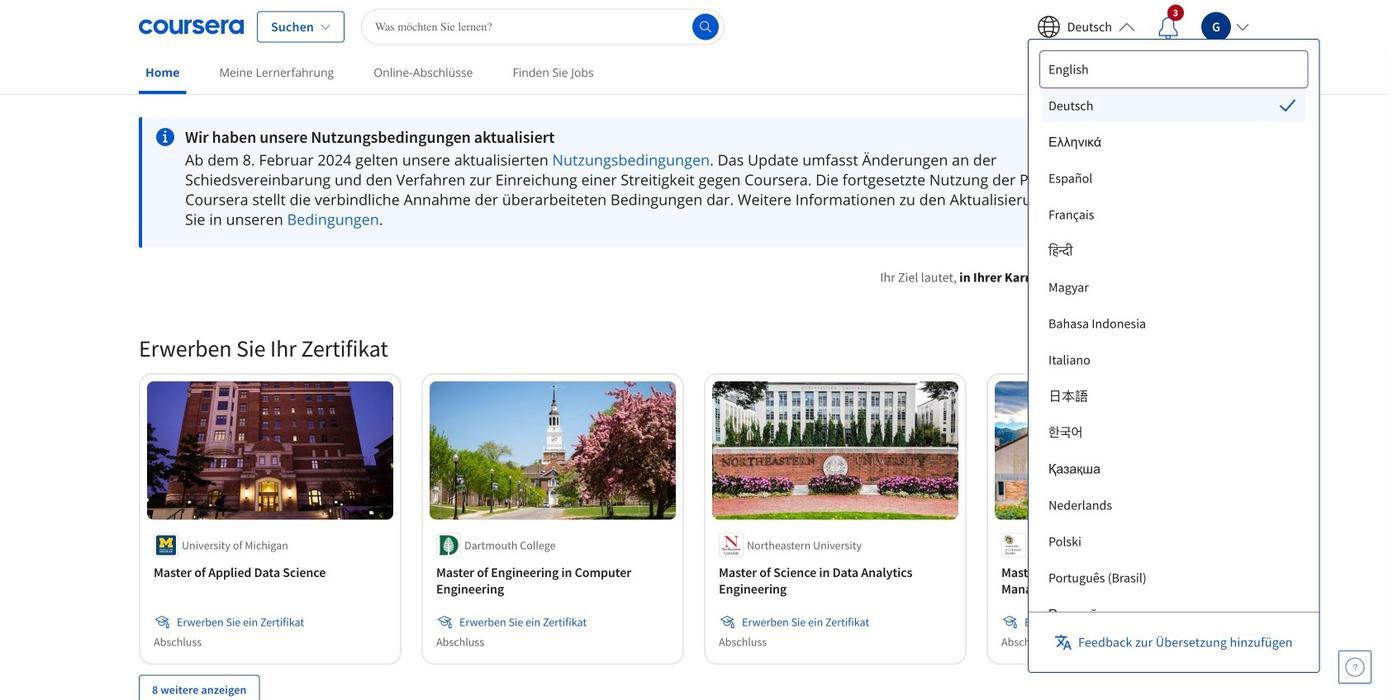 Task type: describe. For each thing, give the bounding box(es) containing it.
hilfe center image
[[1346, 658, 1365, 678]]

sammlung erwerben sie ihr zertifikat element
[[129, 307, 1260, 701]]

informationen: wir haben unsere nutzungsbedingungen aktualisiert element
[[185, 127, 1118, 147]]



Task type: vqa. For each thing, say whether or not it's contained in the screenshot.
Sammlung Erwerben Sie Ihr Zertifikat element
yes



Task type: locate. For each thing, give the bounding box(es) containing it.
radio item
[[1042, 89, 1307, 122]]

coursera image
[[139, 14, 244, 40]]

menu
[[1042, 53, 1307, 701]]

None search field
[[361, 9, 725, 45]]

main content
[[0, 97, 1389, 701]]



